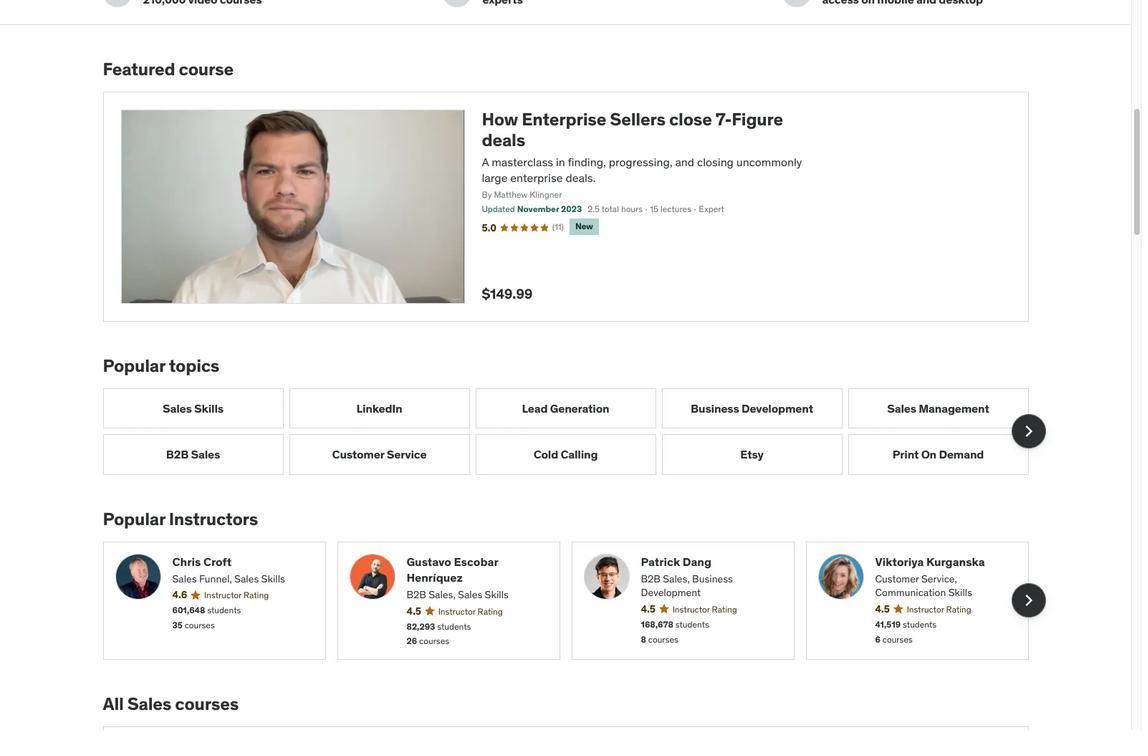 Task type: vqa. For each thing, say whether or not it's contained in the screenshot.
courses for Customer
yes



Task type: describe. For each thing, give the bounding box(es) containing it.
calling
[[561, 447, 598, 462]]

instructors
[[169, 508, 258, 530]]

7-
[[716, 108, 732, 131]]

topics
[[169, 355, 220, 377]]

carousel element for popular topics
[[103, 389, 1046, 475]]

4.5 for b2b
[[641, 603, 656, 616]]

lead generation
[[522, 401, 610, 416]]

26
[[407, 636, 417, 647]]

kurganska
[[927, 555, 986, 569]]

41,519 students 6 courses
[[876, 619, 937, 645]]

sales skills link
[[103, 389, 284, 429]]

courses for henríquez
[[419, 636, 450, 647]]

how
[[482, 108, 519, 131]]

in
[[556, 155, 566, 169]]

linkedin link
[[289, 389, 470, 429]]

skills inside 'sales skills' link
[[194, 401, 224, 416]]

how enterprise sellers close 7-figure deals a masterclass in finding, progressing, and closing uncommonly large enterprise deals. by matthew klingner
[[482, 108, 803, 200]]

rating for gustavo escobar henríquez
[[478, 607, 503, 617]]

sales inside gustavo escobar henríquez b2b sales, sales skills
[[458, 589, 483, 602]]

demand
[[940, 447, 985, 462]]

b2b sales link
[[103, 435, 284, 475]]

gustavo
[[407, 555, 452, 569]]

0 vertical spatial business
[[691, 401, 740, 416]]

cold calling link
[[476, 435, 656, 475]]

updated
[[482, 204, 515, 215]]

skills inside gustavo escobar henríquez b2b sales, sales skills
[[485, 589, 509, 602]]

carousel element for popular instructors
[[103, 542, 1046, 661]]

all sales courses
[[103, 694, 239, 716]]

business development
[[691, 401, 814, 416]]

service
[[387, 447, 427, 462]]

a
[[482, 155, 489, 169]]

sales, inside patrick dang b2b sales, business development
[[663, 573, 690, 586]]

gustavo escobar henríquez b2b sales, sales skills
[[407, 555, 509, 602]]

15 lectures
[[651, 204, 692, 215]]

students for b2b
[[676, 619, 710, 630]]

featured
[[103, 58, 175, 81]]

sellers
[[610, 108, 666, 131]]

figure
[[732, 108, 784, 131]]

sales management link
[[849, 389, 1029, 429]]

lead
[[522, 401, 548, 416]]

instructor for sales
[[204, 590, 242, 601]]

viktoriya kurganska link
[[876, 554, 1017, 570]]

b2b inside patrick dang b2b sales, business development
[[641, 573, 661, 586]]

rating for viktoriya kurganska
[[947, 605, 972, 615]]

skills inside viktoriya kurganska customer service, communication skills
[[949, 587, 973, 600]]

enterprise
[[522, 108, 607, 131]]

skills inside chris croft sales funnel, sales skills
[[261, 573, 285, 586]]

instructor for henríquez
[[439, 607, 476, 617]]

medium image
[[109, 0, 126, 2]]

finding,
[[568, 155, 606, 169]]

progressing,
[[609, 155, 673, 169]]

1 horizontal spatial development
[[742, 401, 814, 416]]

business development link
[[662, 389, 843, 429]]

service,
[[922, 573, 958, 586]]

close
[[670, 108, 713, 131]]

(11)
[[553, 222, 564, 232]]

instructor for customer
[[908, 605, 945, 615]]

sales management
[[888, 401, 990, 416]]

escobar
[[454, 555, 499, 569]]

2 medium image from the left
[[788, 0, 806, 2]]

uncommonly
[[737, 155, 803, 169]]

matthew
[[494, 189, 528, 200]]

henríquez
[[407, 571, 463, 585]]

popular topics
[[103, 355, 220, 377]]

total
[[602, 204, 620, 215]]

patrick
[[641, 555, 681, 569]]

b2b inside gustavo escobar henríquez b2b sales, sales skills
[[407, 589, 427, 602]]

168,678 students 8 courses
[[641, 619, 710, 645]]

cold calling
[[534, 447, 598, 462]]

closing
[[698, 155, 734, 169]]

customer inside viktoriya kurganska customer service, communication skills
[[876, 573, 920, 586]]

communication
[[876, 587, 947, 600]]

featured course
[[103, 58, 234, 81]]

funnel,
[[199, 573, 232, 586]]

etsy
[[741, 447, 764, 462]]

b2b sales
[[166, 447, 220, 462]]

sales right "all"
[[127, 694, 172, 716]]

chris
[[172, 555, 201, 569]]

next image for popular instructors
[[1018, 590, 1041, 613]]

management
[[919, 401, 990, 416]]

next image for popular topics
[[1018, 420, 1041, 443]]

8
[[641, 634, 647, 645]]

sales down 'sales skills' link
[[191, 447, 220, 462]]

instructor rating for sales
[[204, 590, 269, 601]]

4.5 for customer
[[876, 603, 890, 616]]

business inside patrick dang b2b sales, business development
[[693, 573, 733, 586]]

1 medium image from the left
[[448, 0, 466, 2]]

35
[[172, 620, 183, 631]]

by
[[482, 189, 492, 200]]

customer inside customer service link
[[332, 447, 385, 462]]

82,293
[[407, 621, 436, 632]]

gustavo escobar henríquez link
[[407, 554, 548, 586]]



Task type: locate. For each thing, give the bounding box(es) containing it.
2.5 total hours
[[588, 204, 643, 215]]

instructor rating
[[204, 590, 269, 601], [673, 605, 738, 615], [908, 605, 972, 615], [439, 607, 503, 617]]

1 vertical spatial carousel element
[[103, 542, 1046, 661]]

courses inside 41,519 students 6 courses
[[883, 634, 913, 645]]

skills
[[194, 401, 224, 416], [261, 573, 285, 586], [949, 587, 973, 600], [485, 589, 509, 602]]

popular instructors element
[[103, 508, 1046, 661]]

next image inside popular instructors element
[[1018, 590, 1041, 613]]

instructor down funnel,
[[204, 590, 242, 601]]

customer left service
[[332, 447, 385, 462]]

generation
[[550, 401, 610, 416]]

sales, down 'patrick'
[[663, 573, 690, 586]]

rating down service,
[[947, 605, 972, 615]]

enterprise
[[511, 171, 563, 185]]

all
[[103, 694, 124, 716]]

instructor up "82,293 students 26 courses"
[[439, 607, 476, 617]]

dang
[[683, 555, 712, 569]]

courses for customer
[[883, 634, 913, 645]]

168,678
[[641, 619, 674, 630]]

1 horizontal spatial b2b
[[407, 589, 427, 602]]

instructor rating up 168,678 students 8 courses
[[673, 605, 738, 615]]

0 horizontal spatial medium image
[[448, 0, 466, 2]]

and
[[676, 155, 695, 169]]

courses inside 168,678 students 8 courses
[[649, 634, 679, 645]]

601,648
[[172, 605, 205, 616]]

carousel element containing sales skills
[[103, 389, 1046, 475]]

print on demand link
[[849, 435, 1029, 475]]

2 carousel element from the top
[[103, 542, 1046, 661]]

business
[[691, 401, 740, 416], [693, 573, 733, 586]]

viktoriya
[[876, 555, 925, 569]]

1 popular from the top
[[103, 355, 165, 377]]

carousel element
[[103, 389, 1046, 475], [103, 542, 1046, 661]]

instructor
[[204, 590, 242, 601], [673, 605, 710, 615], [908, 605, 945, 615], [439, 607, 476, 617]]

5.0
[[482, 222, 497, 234]]

courses inside "82,293 students 26 courses"
[[419, 636, 450, 647]]

popular for popular instructors
[[103, 508, 165, 530]]

rating down chris croft link
[[244, 590, 269, 601]]

customer service
[[332, 447, 427, 462]]

popular inside popular instructors element
[[103, 508, 165, 530]]

4.5 up 41,519
[[876, 603, 890, 616]]

patrick dang b2b sales, business development
[[641, 555, 733, 600]]

instructor up 168,678 students 8 courses
[[673, 605, 710, 615]]

courses for sales
[[185, 620, 215, 631]]

rating down gustavo escobar henríquez link
[[478, 607, 503, 617]]

4.5 up 168,678
[[641, 603, 656, 616]]

business down patrick dang link
[[693, 573, 733, 586]]

0 horizontal spatial 4.5
[[407, 605, 421, 618]]

cold
[[534, 447, 559, 462]]

15
[[651, 204, 659, 215]]

2023
[[561, 204, 582, 215]]

b2b down 'patrick'
[[641, 573, 661, 586]]

updated november 2023
[[482, 204, 582, 215]]

skills down service,
[[949, 587, 973, 600]]

development up etsy
[[742, 401, 814, 416]]

1 horizontal spatial sales,
[[663, 573, 690, 586]]

hours
[[622, 204, 643, 215]]

viktoriya kurganska customer service, communication skills
[[876, 555, 986, 600]]

sales down popular topics
[[163, 401, 192, 416]]

courses inside the 601,648 students 35 courses
[[185, 620, 215, 631]]

0 vertical spatial b2b
[[166, 447, 189, 462]]

b2b down henríquez at the left of page
[[407, 589, 427, 602]]

instructor rating down funnel,
[[204, 590, 269, 601]]

students inside 168,678 students 8 courses
[[676, 619, 710, 630]]

1 vertical spatial customer
[[876, 573, 920, 586]]

0 vertical spatial next image
[[1018, 420, 1041, 443]]

rating
[[244, 590, 269, 601], [712, 605, 738, 615], [947, 605, 972, 615], [478, 607, 503, 617]]

business up 'etsy' link on the right bottom of page
[[691, 401, 740, 416]]

instructor down communication
[[908, 605, 945, 615]]

2 popular from the top
[[103, 508, 165, 530]]

b2b
[[166, 447, 189, 462], [641, 573, 661, 586], [407, 589, 427, 602]]

skills down gustavo escobar henríquez link
[[485, 589, 509, 602]]

1 horizontal spatial customer
[[876, 573, 920, 586]]

new
[[576, 221, 594, 232]]

development down 'patrick'
[[641, 587, 701, 600]]

medium image
[[448, 0, 466, 2], [788, 0, 806, 2]]

4.6
[[172, 589, 187, 602]]

instructor for b2b
[[673, 605, 710, 615]]

0 vertical spatial popular
[[103, 355, 165, 377]]

customer
[[332, 447, 385, 462], [876, 573, 920, 586]]

customer service link
[[289, 435, 470, 475]]

sales up print
[[888, 401, 917, 416]]

courses
[[185, 620, 215, 631], [649, 634, 679, 645], [883, 634, 913, 645], [419, 636, 450, 647], [175, 694, 239, 716]]

instructor rating down service,
[[908, 605, 972, 615]]

sales, inside gustavo escobar henríquez b2b sales, sales skills
[[429, 589, 456, 602]]

0 vertical spatial sales,
[[663, 573, 690, 586]]

students right 82,293 on the left bottom
[[438, 621, 471, 632]]

next image
[[1018, 420, 1041, 443], [1018, 590, 1041, 613]]

masterclass
[[492, 155, 554, 169]]

klingner
[[530, 189, 562, 200]]

customer down 'viktoriya'
[[876, 573, 920, 586]]

0 horizontal spatial customer
[[332, 447, 385, 462]]

popular instructors
[[103, 508, 258, 530]]

0 horizontal spatial b2b
[[166, 447, 189, 462]]

$149.99
[[482, 285, 533, 303]]

601,648 students 35 courses
[[172, 605, 241, 631]]

students right 168,678
[[676, 619, 710, 630]]

print
[[893, 447, 919, 462]]

courses for b2b
[[649, 634, 679, 645]]

instructor rating down gustavo escobar henríquez b2b sales, sales skills
[[439, 607, 503, 617]]

1 next image from the top
[[1018, 420, 1041, 443]]

0 vertical spatial carousel element
[[103, 389, 1046, 475]]

chris croft link
[[172, 554, 314, 570]]

1 horizontal spatial 4.5
[[641, 603, 656, 616]]

sales, down henríquez at the left of page
[[429, 589, 456, 602]]

1 vertical spatial sales,
[[429, 589, 456, 602]]

2 vertical spatial b2b
[[407, 589, 427, 602]]

0 vertical spatial customer
[[332, 447, 385, 462]]

2.5
[[588, 204, 600, 215]]

students inside the 601,648 students 35 courses
[[207, 605, 241, 616]]

sales down gustavo escobar henríquez link
[[458, 589, 483, 602]]

lectures
[[661, 204, 692, 215]]

sales,
[[663, 573, 690, 586], [429, 589, 456, 602]]

instructor rating for b2b
[[673, 605, 738, 615]]

course
[[179, 58, 234, 81]]

students inside "82,293 students 26 courses"
[[438, 621, 471, 632]]

students for sales
[[207, 605, 241, 616]]

etsy link
[[662, 435, 843, 475]]

0 vertical spatial development
[[742, 401, 814, 416]]

b2b down 'sales skills' link
[[166, 447, 189, 462]]

carousel element containing chris croft
[[103, 542, 1046, 661]]

6
[[876, 634, 881, 645]]

1 horizontal spatial medium image
[[788, 0, 806, 2]]

print on demand
[[893, 447, 985, 462]]

large
[[482, 171, 508, 185]]

0 horizontal spatial development
[[641, 587, 701, 600]]

expert
[[699, 204, 725, 215]]

skills down topics on the left
[[194, 401, 224, 416]]

1 vertical spatial development
[[641, 587, 701, 600]]

2 next image from the top
[[1018, 590, 1041, 613]]

on
[[922, 447, 937, 462]]

students
[[207, 605, 241, 616], [676, 619, 710, 630], [904, 619, 937, 630], [438, 621, 471, 632]]

croft
[[204, 555, 232, 569]]

sales up 4.6 at the bottom left of the page
[[172, 573, 197, 586]]

1 vertical spatial b2b
[[641, 573, 661, 586]]

4.5 up 82,293 on the left bottom
[[407, 605, 421, 618]]

sales skills
[[163, 401, 224, 416]]

november
[[517, 204, 560, 215]]

popular
[[103, 355, 165, 377], [103, 508, 165, 530]]

82,293 students 26 courses
[[407, 621, 471, 647]]

sales down chris croft link
[[235, 573, 259, 586]]

rating down patrick dang link
[[712, 605, 738, 615]]

1 vertical spatial popular
[[103, 508, 165, 530]]

popular for popular topics
[[103, 355, 165, 377]]

instructor rating for henríquez
[[439, 607, 503, 617]]

1 carousel element from the top
[[103, 389, 1046, 475]]

students right 41,519
[[904, 619, 937, 630]]

4.5 for henríquez
[[407, 605, 421, 618]]

1 vertical spatial next image
[[1018, 590, 1041, 613]]

linkedin
[[357, 401, 403, 416]]

rating for chris croft
[[244, 590, 269, 601]]

instructor rating for customer
[[908, 605, 972, 615]]

lead generation link
[[476, 389, 656, 429]]

41,519
[[876, 619, 901, 630]]

students down funnel,
[[207, 605, 241, 616]]

4.5
[[641, 603, 656, 616], [876, 603, 890, 616], [407, 605, 421, 618]]

patrick dang link
[[641, 554, 783, 570]]

0 horizontal spatial sales,
[[429, 589, 456, 602]]

development inside patrick dang b2b sales, business development
[[641, 587, 701, 600]]

students for henríquez
[[438, 621, 471, 632]]

1 vertical spatial business
[[693, 573, 733, 586]]

rating for patrick dang
[[712, 605, 738, 615]]

students for customer
[[904, 619, 937, 630]]

deals
[[482, 129, 526, 151]]

students inside 41,519 students 6 courses
[[904, 619, 937, 630]]

deals.
[[566, 171, 596, 185]]

2 horizontal spatial b2b
[[641, 573, 661, 586]]

development
[[742, 401, 814, 416], [641, 587, 701, 600]]

chris croft sales funnel, sales skills
[[172, 555, 285, 586]]

skills down chris croft link
[[261, 573, 285, 586]]

2 horizontal spatial 4.5
[[876, 603, 890, 616]]



